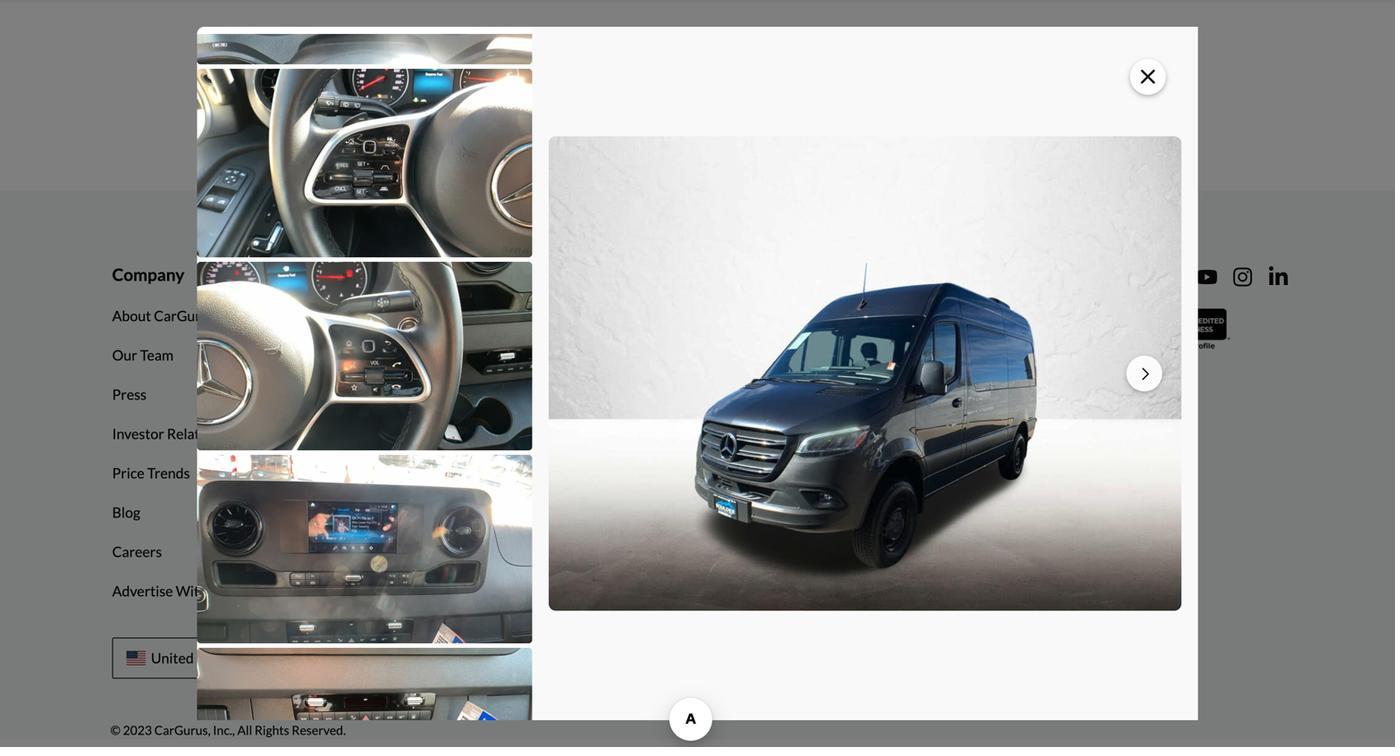 Task type: locate. For each thing, give the bounding box(es) containing it.
2 terms from the top
[[562, 307, 600, 325]]

1 vertical spatial help
[[936, 307, 966, 325]]

cargurus,
[[154, 723, 211, 738]]

cargurus
[[154, 307, 215, 325], [210, 583, 271, 600]]

privacy policy
[[562, 347, 649, 364]]

of
[[602, 307, 615, 325]]

help
[[936, 264, 972, 285], [936, 307, 966, 325]]

with
[[176, 583, 207, 600]]

dealer left signup
[[361, 347, 404, 364]]

1 horizontal spatial my
[[690, 425, 711, 443]]

inc.,
[[213, 723, 235, 738]]

interest-
[[562, 465, 617, 482]]

0 vertical spatial terms
[[562, 264, 608, 285]]

price
[[112, 465, 145, 482]]

terms of use link
[[548, 297, 656, 336]]

1 dealer from the top
[[361, 307, 404, 325]]

for
[[361, 264, 387, 285]]

careers
[[112, 543, 162, 561]]

dealer
[[361, 307, 404, 325], [361, 347, 404, 364]]

cargurus up team at left
[[154, 307, 215, 325]]

policy
[[611, 347, 649, 364]]

our
[[112, 347, 137, 364]]

price trends
[[112, 465, 190, 482]]

price trends link
[[99, 454, 203, 493]]

blog link
[[99, 493, 154, 533]]

1 vertical spatial privacy
[[585, 386, 632, 403]]

1 vertical spatial dealer
[[361, 347, 404, 364]]

0 horizontal spatial my
[[562, 386, 582, 403]]

privacy inside my privacy rights link
[[585, 386, 632, 403]]

dealer down 'for'
[[361, 307, 404, 325]]

privacy down terms of use link
[[562, 347, 608, 364]]

2 dealer from the top
[[361, 347, 404, 364]]

terms up terms of use
[[562, 264, 608, 285]]

terms
[[562, 264, 608, 285], [562, 307, 600, 325]]

my up do
[[562, 386, 582, 403]]

team
[[140, 347, 174, 364]]

rights right all
[[255, 723, 289, 738]]

my
[[562, 386, 582, 403], [690, 425, 711, 443]]

1 vertical spatial terms
[[562, 307, 600, 325]]

(en)
[[239, 650, 266, 667]]

help link
[[923, 297, 979, 336]]

rights up the or
[[634, 386, 674, 403]]

terms for terms of use
[[562, 307, 600, 325]]

privacy inside privacy policy link
[[562, 347, 608, 364]]

rights
[[634, 386, 674, 403], [255, 723, 289, 738]]

1 horizontal spatial rights
[[634, 386, 674, 403]]

0 vertical spatial privacy
[[562, 347, 608, 364]]

my right share
[[690, 425, 711, 443]]

1 vertical spatial my
[[690, 425, 711, 443]]

0 vertical spatial dealer
[[361, 307, 404, 325]]

contact us
[[936, 347, 1006, 364]]

click for the bbb business review of this auto listing service in cambridge ma image
[[1147, 307, 1233, 352]]

0 vertical spatial cargurus
[[154, 307, 215, 325]]

1 help from the top
[[936, 264, 972, 285]]

about
[[112, 307, 151, 325]]

terms left of
[[562, 307, 600, 325]]

© 2023 cargurus, inc., all rights reserved.
[[111, 723, 346, 738]]

security
[[562, 504, 613, 521]]

press
[[112, 386, 147, 403]]

relations
[[167, 425, 226, 443]]

information
[[771, 425, 846, 443]]

or
[[635, 425, 649, 443]]

my privacy rights link
[[548, 375, 687, 415]]

cargurus right with
[[210, 583, 271, 600]]

0 horizontal spatial rights
[[255, 723, 289, 738]]

help up contact at the top of the page
[[936, 307, 966, 325]]

help up help link
[[936, 264, 972, 285]]

next image image
[[1143, 367, 1150, 381]]

0 vertical spatial help
[[936, 264, 972, 285]]

privacy down privacy policy link
[[585, 386, 632, 403]]

about cargurus
[[112, 307, 215, 325]]

use
[[618, 307, 642, 325]]

do not sell or share my personal information
[[562, 425, 846, 443]]

security link
[[548, 493, 627, 533]]

our team link
[[99, 336, 187, 375]]

careers link
[[99, 533, 175, 572]]

advertise
[[112, 583, 173, 600]]

privacy
[[562, 347, 608, 364], [585, 386, 632, 403]]

2023
[[123, 723, 152, 738]]

0 vertical spatial my
[[562, 386, 582, 403]]

1 terms from the top
[[562, 264, 608, 285]]

advertise with cargurus
[[112, 583, 271, 600]]

us image
[[127, 652, 146, 666]]

advertise with cargurus link
[[99, 572, 285, 611]]

dealer signup link
[[348, 336, 462, 375]]

my privacy rights
[[562, 386, 674, 403]]



Task type: vqa. For each thing, say whether or not it's contained in the screenshot.
INTEREST-
yes



Task type: describe. For each thing, give the bounding box(es) containing it.
investor relations
[[112, 425, 226, 443]]

terms for terms
[[562, 264, 608, 285]]

view vehicle photo 17 image
[[197, 69, 532, 257]]

us
[[989, 347, 1006, 364]]

states
[[197, 650, 236, 667]]

0 vertical spatial rights
[[634, 386, 674, 403]]

blog
[[112, 504, 140, 521]]

signup
[[407, 347, 449, 364]]

united
[[151, 650, 194, 667]]

share
[[652, 425, 688, 443]]

not
[[583, 425, 607, 443]]

close image
[[1141, 65, 1156, 88]]

vehicle full photo image
[[549, 136, 1182, 611]]

press link
[[99, 375, 160, 415]]

reserved.
[[292, 723, 346, 738]]

investor
[[112, 425, 164, 443]]

company
[[112, 264, 184, 285]]

do not sell or share my personal information link
[[548, 415, 859, 454]]

terms of use
[[562, 307, 642, 325]]

for dealers
[[361, 264, 449, 285]]

united states (en)
[[151, 650, 266, 667]]

2 help from the top
[[936, 307, 966, 325]]

trends
[[147, 465, 190, 482]]

©
[[111, 723, 121, 738]]

ads
[[657, 465, 681, 482]]

personal
[[714, 425, 768, 443]]

about cargurus link
[[99, 297, 229, 336]]

do
[[562, 425, 580, 443]]

view vehicle photo 18 image
[[197, 262, 532, 451]]

based
[[617, 465, 655, 482]]

contact us link
[[923, 336, 1019, 375]]

contact
[[936, 347, 986, 364]]

1 vertical spatial cargurus
[[210, 583, 271, 600]]

dealer resources
[[361, 307, 472, 325]]

all
[[237, 723, 252, 738]]

dealer signup
[[361, 347, 449, 364]]

dealer resources link
[[348, 297, 485, 336]]

interest-based ads link
[[548, 454, 695, 493]]

resources
[[407, 307, 472, 325]]

view vehicle photo 19 image
[[197, 455, 532, 644]]

sell
[[610, 425, 632, 443]]

1 vertical spatial rights
[[255, 723, 289, 738]]

privacy policy link
[[548, 336, 662, 375]]

dealer for dealer signup
[[361, 347, 404, 364]]

interest-based ads
[[562, 465, 681, 482]]

dealers
[[390, 264, 449, 285]]

investor relations link
[[99, 415, 239, 454]]

dealer for dealer resources
[[361, 307, 404, 325]]

our team
[[112, 347, 174, 364]]



